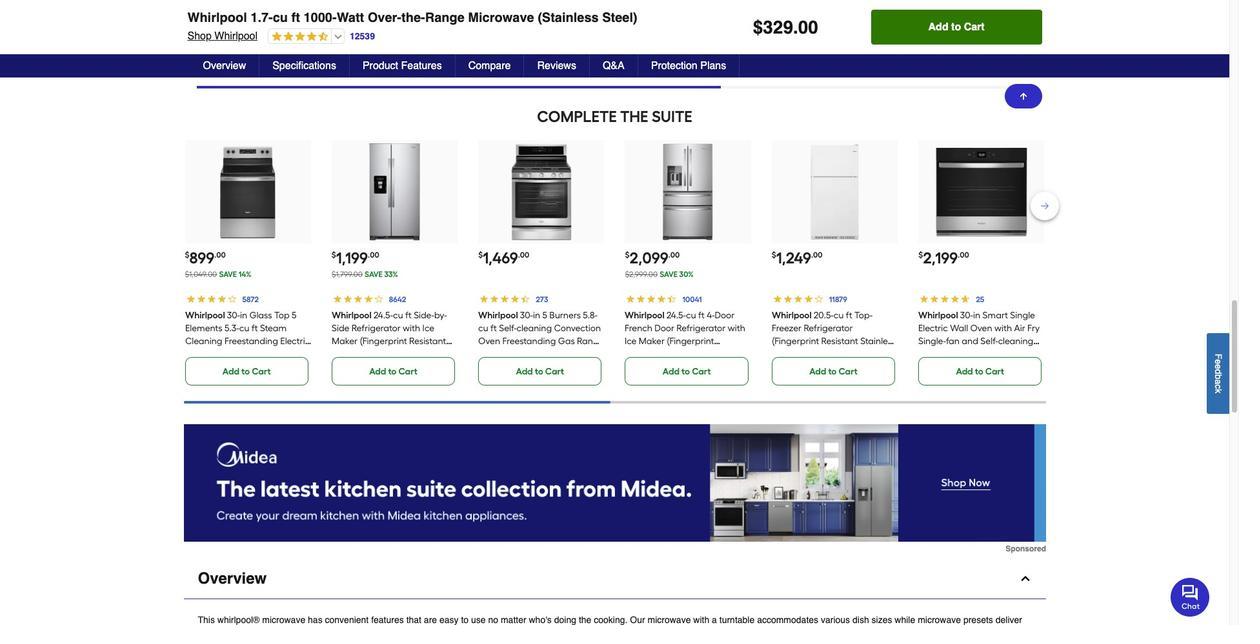 Task type: describe. For each thing, give the bounding box(es) containing it.
$ 899 .00
[[185, 249, 226, 268]]

burners
[[550, 310, 581, 321]]

by- inside 24.5-cu ft side-by- side refrigerator with ice maker (fingerprint resistant stainless steel)
[[434, 310, 447, 321]]

(fingerprint inside 30-in glass top 5 elements 5.3-cu ft steam cleaning freestanding electric range (fingerprint resistant stainless steel)
[[214, 349, 261, 360]]

the-
[[402, 10, 425, 25]]

gas inside the 30-in 5 burners 5.8- cu ft self-cleaning convection oven freestanding gas range (fingerprint resistant stainless steel)
[[558, 336, 575, 347]]

whirlpool up compare at the left
[[466, 49, 508, 59]]

resistant inside 24.5-cu ft 4-door french door refrigerator with ice maker (fingerprint resistant stainless steel) energy star
[[625, 349, 662, 360]]

chevron up image
[[1019, 572, 1032, 585]]

gas inside top-freezer refrigerator & gas range suite in stainless steel
[[889, 49, 906, 59]]

smart
[[983, 310, 1009, 321]]

resistant inside 24.5-cu ft side-by- side refrigerator with ice maker (fingerprint resistant stainless steel)
[[409, 336, 446, 347]]

range inside side-by-side refrigerator & gas range suite in stainless steel
[[642, 49, 669, 59]]

00 for $ 3,206 . 00
[[257, 21, 277, 42]]

| for $ 3,206 . 00
[[285, 20, 290, 42]]

arrow up image
[[1019, 91, 1029, 101]]

q&a button
[[590, 54, 638, 77]]

b
[[1214, 374, 1224, 379]]

stainless inside 30-in glass top 5 elements 5.3-cu ft steam cleaning freestanding electric range (fingerprint resistant stainless steel)
[[185, 362, 221, 373]]

$ 3,206 . 00
[[197, 21, 277, 42]]

reviews button
[[525, 54, 590, 77]]

cu inside 24.5-cu ft 4-door french door refrigerator with ice maker (fingerprint resistant stainless steel) energy star
[[687, 310, 697, 321]]

30%
[[680, 270, 694, 279]]

$3,066.00
[[836, 21, 882, 33]]

product features button
[[350, 54, 456, 77]]

. for 3,196
[[521, 21, 526, 42]]

cu inside the 20.5-cu ft top- freezer refrigerator (fingerprint resistant stainless steel)
[[834, 310, 844, 321]]

self- inside the 30-in 5 burners 5.8- cu ft self-cleaning convection oven freestanding gas range (fingerprint resistant stainless steel)
[[499, 323, 517, 334]]

1,469
[[483, 249, 518, 268]]

whirlpool inside "2,099" list item
[[625, 310, 665, 321]]

(stainless
[[538, 10, 599, 25]]

resistant inside the 20.5-cu ft top- freezer refrigerator (fingerprint resistant stainless steel)
[[822, 336, 859, 347]]

cleaning inside 30-in smart single electric wall oven with air fry single-fan and self-cleaning (fingerprint resistant stainless steel)
[[999, 336, 1034, 347]]

2,099
[[630, 249, 669, 268]]

. for 329
[[794, 17, 799, 37]]

stainless inside 24.5-cu ft side-by- side refrigerator with ice maker (fingerprint resistant stainless steel)
[[332, 349, 367, 360]]

elements
[[185, 323, 222, 334]]

to inside button
[[952, 21, 962, 33]]

whirlpool inside the '1,199' "list item"
[[332, 310, 372, 321]]

freestanding for 899
[[224, 336, 278, 347]]

whirlpool down 2,746
[[735, 49, 777, 59]]

french door refrigerator & electric range suite
[[1004, 43, 1240, 67]]

and
[[962, 336, 979, 347]]

add for 1,249
[[810, 366, 827, 377]]

add to cart for 1,199
[[369, 366, 418, 377]]

save for 899
[[219, 270, 237, 279]]

$ for 1,249
[[772, 251, 777, 260]]

suite inside french door refrigerator & electric range suite
[[1221, 43, 1240, 54]]

$ 1,249 .00
[[772, 249, 823, 268]]

f e e d b a c k
[[1214, 353, 1224, 393]]

add to cart link for 899
[[185, 357, 309, 386]]

cart for 1,249
[[839, 366, 858, 377]]

899
[[190, 249, 214, 268]]

24.5- for 2,099
[[667, 310, 687, 321]]

.00 for 1,199
[[368, 251, 380, 260]]

side- inside 24.5-cu ft side-by- side refrigerator with ice maker (fingerprint resistant stainless steel)
[[414, 310, 434, 321]]

ice inside 24.5-cu ft 4-door french door refrigerator with ice maker (fingerprint resistant stainless steel) energy star
[[625, 336, 637, 347]]

whirlpool 1.7-cu ft 1000-watt over-the-range microwave (stainless steel)
[[188, 10, 638, 25]]

specifications
[[273, 60, 336, 72]]

.00 for 2,199
[[958, 251, 970, 260]]

maker inside 24.5-cu ft 4-door french door refrigerator with ice maker (fingerprint resistant stainless steel) energy star
[[639, 336, 665, 347]]

range inside the 30-in 5 burners 5.8- cu ft self-cleaning convection oven freestanding gas range (fingerprint resistant stainless steel)
[[577, 336, 604, 347]]

in inside 30-in glass top 5 elements 5.3-cu ft steam cleaning freestanding electric range (fingerprint resistant stainless steel)
[[240, 310, 247, 321]]

ft inside the 30-in 5 burners 5.8- cu ft self-cleaning convection oven freestanding gas range (fingerprint resistant stainless steel)
[[491, 323, 497, 334]]

add to cart for 2,199
[[957, 366, 1005, 377]]

resistant inside 30-in glass top 5 elements 5.3-cu ft steam cleaning freestanding electric range (fingerprint resistant stainless steel)
[[263, 349, 300, 360]]

2,199
[[923, 249, 958, 268]]

$2,999.00
[[625, 270, 658, 279]]

shop
[[188, 30, 212, 42]]

2,746 . 00
[[745, 21, 816, 42]]

$ for 1,199
[[332, 251, 336, 260]]

star
[[661, 362, 682, 373]]

steel) inside the 20.5-cu ft top- freezer refrigerator (fingerprint resistant stainless steel)
[[772, 349, 795, 360]]

electric inside french door refrigerator & electric range suite
[[1160, 43, 1190, 54]]

12539
[[350, 31, 375, 41]]

14%
[[239, 270, 252, 279]]

top- inside top-freezer refrigerator & gas range suite in stainless steel
[[779, 49, 797, 59]]

add to cart for 899
[[223, 366, 271, 377]]

a
[[1214, 379, 1224, 384]]

whirlpool 24.5-cu ft side-by-side refrigerator with ice maker (fingerprint resistant stainless steel) image
[[344, 142, 445, 242]]

watt
[[337, 10, 364, 25]]

20.5-cu ft top- freezer refrigerator (fingerprint resistant stainless steel)
[[772, 310, 896, 360]]

whirlpool up shop whirlpool
[[188, 10, 247, 25]]

2,199 list item
[[919, 140, 1045, 386]]

ft inside 30-in glass top 5 elements 5.3-cu ft steam cleaning freestanding electric range (fingerprint resistant stainless steel)
[[251, 323, 258, 334]]

stainless inside the 30-in 5 burners 5.8- cu ft self-cleaning convection oven freestanding gas range (fingerprint resistant stainless steel)
[[567, 349, 603, 360]]

suite inside side-by-side refrigerator & gas range suite in stainless steel
[[671, 49, 692, 59]]

30-in glass top 5 elements 5.3-cu ft steam cleaning freestanding electric range (fingerprint resistant stainless steel)
[[185, 310, 310, 373]]

refrigerator inside 24.5-cu ft side-by- side refrigerator with ice maker (fingerprint resistant stainless steel)
[[352, 323, 401, 334]]

protection plans
[[651, 60, 727, 72]]

to for 899
[[242, 366, 250, 377]]

$3,866.00
[[567, 21, 613, 33]]

to for 1,469
[[535, 366, 544, 377]]

range inside french door refrigerator & electric range suite
[[1192, 43, 1219, 54]]

protection
[[651, 60, 698, 72]]

5 inside the 30-in 5 burners 5.8- cu ft self-cleaning convection oven freestanding gas range (fingerprint resistant stainless steel)
[[543, 310, 548, 321]]

$2,999.00 save 30%
[[625, 270, 694, 279]]

ft inside 24.5-cu ft 4-door french door refrigerator with ice maker (fingerprint resistant stainless steel) energy star
[[699, 310, 705, 321]]

$ 1,199 .00
[[332, 249, 380, 268]]

fan
[[947, 336, 960, 347]]

cu inside the 30-in 5 burners 5.8- cu ft self-cleaning convection oven freestanding gas range (fingerprint resistant stainless steel)
[[479, 323, 489, 334]]

maker inside 24.5-cu ft side-by- side refrigerator with ice maker (fingerprint resistant stainless steel)
[[332, 336, 358, 347]]

stainless inside the side-by-side refrigerator & electric range suite in stainless steel
[[197, 62, 233, 72]]

shop whirlpool
[[188, 30, 258, 42]]

c
[[1214, 384, 1224, 389]]

$3,066.00 $320.00
[[836, 21, 901, 45]]

electric inside the side-by-side refrigerator & electric range suite in stainless steel
[[354, 49, 384, 59]]

electric inside 30-in glass top 5 elements 5.3-cu ft steam cleaning freestanding electric range (fingerprint resistant stainless steel)
[[280, 336, 310, 347]]

30-in smart single electric wall oven with air fry single-fan and self-cleaning (fingerprint resistant stainless steel)
[[919, 310, 1043, 373]]

overview for bottommost overview button
[[198, 570, 267, 588]]

refrigerator inside top-freezer refrigerator & gas range suite in stainless steel
[[830, 49, 878, 59]]

french inside french door refrigerator & electric range suite
[[1049, 43, 1077, 54]]

$1,799.00
[[332, 270, 363, 279]]

add to cart for 1,249
[[810, 366, 858, 377]]

complete the suite heading
[[184, 104, 1046, 130]]

stainless inside side-by-side refrigerator & gas range suite in stainless steel
[[466, 62, 503, 72]]

freezer inside top-freezer refrigerator & gas range suite in stainless steel
[[797, 49, 828, 59]]

1000-
[[304, 10, 337, 25]]

steel inside top-freezer refrigerator & gas range suite in stainless steel
[[774, 62, 795, 72]]

resistant inside the 30-in 5 burners 5.8- cu ft self-cleaning convection oven freestanding gas range (fingerprint resistant stainless steel)
[[528, 349, 565, 360]]

1.7-
[[251, 10, 273, 25]]

fry
[[1028, 323, 1040, 334]]

(fingerprint inside 24.5-cu ft 4-door french door refrigerator with ice maker (fingerprint resistant stainless steel) energy star
[[668, 336, 715, 347]]

$ 2,099 .00
[[625, 249, 680, 268]]

33%
[[384, 270, 398, 279]]

whirlpool down shop whirlpool
[[197, 49, 238, 59]]

compare
[[469, 60, 511, 72]]

(fingerprint inside the 30-in 5 burners 5.8- cu ft self-cleaning convection oven freestanding gas range (fingerprint resistant stainless steel)
[[479, 349, 526, 360]]

in inside 30-in smart single electric wall oven with air fry single-fan and self-cleaning (fingerprint resistant stainless steel)
[[974, 310, 981, 321]]

product
[[363, 60, 398, 72]]

$ for 2,199
[[919, 251, 923, 260]]

side for $ 3,206 . 00
[[274, 49, 293, 59]]

steel for 3,196
[[505, 62, 526, 72]]

add to cart for 2,099
[[663, 366, 711, 377]]

steel) inside 30-in smart single electric wall oven with air fry single-fan and self-cleaning (fingerprint resistant stainless steel)
[[919, 362, 941, 373]]

$1,799.00 save 33%
[[332, 270, 398, 279]]

2,746
[[745, 21, 790, 42]]

1 vertical spatial door
[[716, 310, 735, 321]]

24.5-cu ft 4-door french door refrigerator with ice maker (fingerprint resistant stainless steel) energy star
[[625, 310, 746, 373]]

by- for $ 3,196 . 00
[[531, 49, 544, 59]]

oven inside the 30-in 5 burners 5.8- cu ft self-cleaning convection oven freestanding gas range (fingerprint resistant stainless steel)
[[479, 336, 501, 347]]

329
[[763, 17, 794, 37]]

side-by-side refrigerator & gas range suite in stainless steel
[[466, 49, 702, 72]]

suite inside the side-by-side refrigerator & electric range suite in stainless steel
[[415, 49, 436, 59]]

add to cart link for 2,199
[[919, 357, 1043, 386]]

microwave
[[468, 10, 534, 25]]

cu inside 30-in glass top 5 elements 5.3-cu ft steam cleaning freestanding electric range (fingerprint resistant stainless steel)
[[239, 323, 249, 334]]

whirlpool inside 1,249 list item
[[772, 310, 812, 321]]

wall
[[951, 323, 969, 334]]

refrigerator inside the 20.5-cu ft top- freezer refrigerator (fingerprint resistant stainless steel)
[[804, 323, 853, 334]]

add for 1,469
[[516, 366, 533, 377]]

refrigerator inside side-by-side refrigerator & gas range suite in stainless steel
[[564, 49, 612, 59]]

features
[[401, 60, 442, 72]]

5.3-
[[224, 323, 239, 334]]

k
[[1214, 389, 1224, 393]]

top-freezer refrigerator & gas range suite in stainless steel
[[735, 49, 968, 72]]

to for 2,199
[[976, 366, 984, 377]]

overview for the topmost overview button
[[203, 60, 246, 72]]

add to cart inside button
[[929, 21, 985, 33]]

complete
[[537, 107, 617, 126]]

cleaning inside the 30-in 5 burners 5.8- cu ft self-cleaning convection oven freestanding gas range (fingerprint resistant stainless steel)
[[517, 323, 552, 334]]

the
[[621, 107, 649, 126]]

$3,876.00
[[298, 21, 344, 33]]

add to cart link for 2,099
[[625, 357, 749, 386]]

f
[[1214, 353, 1224, 359]]

1,249
[[777, 249, 812, 268]]

refrigerator inside 24.5-cu ft 4-door french door refrigerator with ice maker (fingerprint resistant stainless steel) energy star
[[677, 323, 726, 334]]

add for 899
[[223, 366, 240, 377]]

self- inside 30-in smart single electric wall oven with air fry single-fan and self-cleaning (fingerprint resistant stainless steel)
[[981, 336, 999, 347]]

0 vertical spatial overview button
[[190, 54, 260, 77]]

steel) inside 30-in glass top 5 elements 5.3-cu ft steam cleaning freestanding electric range (fingerprint resistant stainless steel)
[[223, 362, 245, 373]]

complete the suite
[[537, 107, 693, 126]]

$ 3,196 . 00
[[466, 21, 546, 42]]

& inside top-freezer refrigerator & gas range suite in stainless steel
[[881, 49, 887, 59]]

$ 1,469 .00
[[479, 249, 530, 268]]

30-in 5 burners 5.8- cu ft self-cleaning convection oven freestanding gas range (fingerprint resistant stainless steel)
[[479, 310, 604, 373]]

(fingerprint inside 30-in smart single electric wall oven with air fry single-fan and self-cleaning (fingerprint resistant stainless steel)
[[919, 349, 966, 360]]

electric inside 30-in smart single electric wall oven with air fry single-fan and self-cleaning (fingerprint resistant stainless steel)
[[919, 323, 949, 334]]

in inside top-freezer refrigerator & gas range suite in stainless steel
[[961, 49, 968, 59]]

reviews
[[538, 60, 577, 72]]

whirlpool inside 899 list item
[[185, 310, 225, 321]]

glass
[[249, 310, 272, 321]]

$ for 1,469
[[479, 251, 483, 260]]

1 vertical spatial overview button
[[184, 559, 1046, 599]]

with for 1,199
[[403, 323, 420, 334]]

24.5- for 1,199
[[374, 310, 393, 321]]

add to cart button
[[872, 10, 1043, 45]]

q&a
[[603, 60, 625, 72]]



Task type: vqa. For each thing, say whether or not it's contained in the screenshot.
'1376'
no



Task type: locate. For each thing, give the bounding box(es) containing it.
over-
[[368, 10, 402, 25]]

(fingerprint inside 24.5-cu ft side-by- side refrigerator with ice maker (fingerprint resistant stainless steel)
[[360, 336, 407, 347]]

with
[[403, 323, 420, 334], [729, 323, 746, 334], [995, 323, 1013, 334]]

2 steel from the left
[[505, 62, 526, 72]]

whirlpool inside 2,199 "list item"
[[919, 310, 959, 321]]

6 add to cart link from the left
[[919, 357, 1043, 386]]

cart inside button
[[965, 21, 985, 33]]

add to cart
[[929, 21, 985, 33], [223, 366, 271, 377], [369, 366, 418, 377], [516, 366, 564, 377], [663, 366, 711, 377], [810, 366, 858, 377], [957, 366, 1005, 377]]

stainless inside 24.5-cu ft 4-door french door refrigerator with ice maker (fingerprint resistant stainless steel) energy star
[[664, 349, 700, 360]]

(fingerprint inside the 20.5-cu ft top- freezer refrigerator (fingerprint resistant stainless steel)
[[772, 336, 819, 347]]

add to cart link for 1,199
[[332, 357, 455, 386]]

2 maker from the left
[[639, 336, 665, 347]]

1 horizontal spatial save
[[365, 270, 383, 279]]

maker
[[332, 336, 358, 347], [639, 336, 665, 347]]

1 horizontal spatial cleaning
[[999, 336, 1034, 347]]

2 add to cart link from the left
[[332, 357, 455, 386]]

freestanding down 5.3- on the left bottom of page
[[224, 336, 278, 347]]

add to cart inside 2,199 "list item"
[[957, 366, 1005, 377]]

1 vertical spatial freezer
[[772, 323, 802, 334]]

1,199
[[336, 249, 368, 268]]

0 horizontal spatial steel
[[236, 62, 256, 72]]

whirlpool 30-in smart single electric wall oven with air fry single-fan and self-cleaning (fingerprint resistant stainless steel) image
[[932, 142, 1032, 242]]

whirlpool 24.5-cu ft 4-door french door refrigerator with ice maker (fingerprint resistant stainless steel) energy star image
[[638, 142, 739, 242]]

in up features
[[438, 49, 445, 59]]

0 vertical spatial cleaning
[[517, 323, 552, 334]]

0 vertical spatial overview
[[203, 60, 246, 72]]

save left 14% at top left
[[219, 270, 237, 279]]

add inside 1,469 list item
[[516, 366, 533, 377]]

save
[[298, 33, 322, 45]]

1 vertical spatial cleaning
[[999, 336, 1034, 347]]

add to cart link for 1,249
[[772, 357, 896, 386]]

oven inside 30-in smart single electric wall oven with air fry single-fan and self-cleaning (fingerprint resistant stainless steel)
[[971, 323, 993, 334]]

suite inside top-freezer refrigerator & gas range suite in stainless steel
[[937, 49, 958, 59]]

(fingerprint
[[360, 336, 407, 347], [668, 336, 715, 347], [772, 336, 819, 347], [214, 349, 261, 360], [479, 349, 526, 360], [919, 349, 966, 360]]

.00 for 1,469
[[518, 251, 530, 260]]

$ for 2,099
[[625, 251, 630, 260]]

steel for 3,206
[[236, 62, 256, 72]]

add for 2,199
[[957, 366, 974, 377]]

whirlpool up wall
[[919, 310, 959, 321]]

add inside add to cart button
[[929, 21, 949, 33]]

30- inside 30-in smart single electric wall oven with air fry single-fan and self-cleaning (fingerprint resistant stainless steel)
[[961, 310, 974, 321]]

1 e from the top
[[1214, 359, 1224, 364]]

resistant
[[409, 336, 446, 347], [822, 336, 859, 347], [263, 349, 300, 360], [528, 349, 565, 360], [625, 349, 662, 360], [968, 349, 1005, 360]]

$ 329 . 00
[[753, 17, 819, 37]]

cart inside 1,249 list item
[[839, 366, 858, 377]]

2 24.5- from the left
[[667, 310, 687, 321]]

30- up wall
[[961, 310, 974, 321]]

0 horizontal spatial side
[[274, 49, 293, 59]]

5 inside 30-in glass top 5 elements 5.3-cu ft steam cleaning freestanding electric range (fingerprint resistant stainless steel)
[[292, 310, 296, 321]]

2 horizontal spatial side-
[[510, 49, 531, 59]]

0 horizontal spatial freestanding
[[224, 336, 278, 347]]

add to cart link inside "2,099" list item
[[625, 357, 749, 386]]

stainless inside top-freezer refrigerator & gas range suite in stainless steel
[[735, 62, 772, 72]]

refrigerator inside french door refrigerator & electric range suite
[[1101, 43, 1149, 54]]

ice inside 24.5-cu ft side-by- side refrigerator with ice maker (fingerprint resistant stainless steel)
[[423, 323, 435, 334]]

0 horizontal spatial by-
[[262, 49, 274, 59]]

|
[[285, 20, 290, 42], [554, 20, 559, 42]]

&
[[1152, 43, 1158, 54], [345, 49, 351, 59], [615, 49, 621, 59], [881, 49, 887, 59]]

protection plans button
[[638, 54, 740, 77]]

1 horizontal spatial freestanding
[[503, 336, 556, 347]]

in left burners
[[533, 310, 541, 321]]

to
[[952, 21, 962, 33], [242, 366, 250, 377], [388, 366, 397, 377], [535, 366, 544, 377], [682, 366, 690, 377], [829, 366, 837, 377], [976, 366, 984, 377]]

e up b
[[1214, 364, 1224, 369]]

$ inside "$ 1,469 .00"
[[479, 251, 483, 260]]

1 horizontal spatial 5
[[543, 310, 548, 321]]

cleaning
[[517, 323, 552, 334], [999, 336, 1034, 347]]

add inside the '1,199' "list item"
[[369, 366, 386, 377]]

$ inside $ 2,199 .00
[[919, 251, 923, 260]]

3 with from the left
[[995, 323, 1013, 334]]

20.5-
[[814, 310, 834, 321]]

0 horizontal spatial 5
[[292, 310, 296, 321]]

resistant inside 30-in smart single electric wall oven with air fry single-fan and self-cleaning (fingerprint resistant stainless steel)
[[968, 349, 1005, 360]]

in left smart
[[974, 310, 981, 321]]

side for $ 3,196 . 00
[[544, 49, 562, 59]]

cart inside "2,099" list item
[[692, 366, 711, 377]]

30- for 899
[[227, 310, 240, 321]]

5 add to cart link from the left
[[772, 357, 896, 386]]

.00 for 899
[[214, 251, 226, 260]]

side inside 24.5-cu ft side-by- side refrigerator with ice maker (fingerprint resistant stainless steel)
[[332, 323, 349, 334]]

ft
[[292, 10, 300, 25], [405, 310, 412, 321], [699, 310, 705, 321], [846, 310, 853, 321], [251, 323, 258, 334], [491, 323, 497, 334]]

5
[[292, 310, 296, 321], [543, 310, 548, 321]]

scrollbar
[[197, 86, 721, 89]]

add inside 2,199 "list item"
[[957, 366, 974, 377]]

add to cart link for 1,469
[[479, 357, 602, 386]]

door inside french door refrigerator & electric range suite
[[1079, 43, 1099, 54]]

add to cart for 1,469
[[516, 366, 564, 377]]

product features
[[363, 60, 442, 72]]

2 horizontal spatial 30-
[[961, 310, 974, 321]]

30- for 1,469
[[520, 310, 533, 321]]

1 horizontal spatial self-
[[981, 336, 999, 347]]

| left $3,866.00
[[554, 20, 559, 42]]

$670.00
[[325, 33, 362, 45]]

specifications button
[[260, 54, 350, 77]]

range inside the side-by-side refrigerator & electric range suite in stainless steel
[[386, 49, 413, 59]]

cu inside 24.5-cu ft side-by- side refrigerator with ice maker (fingerprint resistant stainless steel)
[[393, 310, 403, 321]]

4,706
[[1015, 16, 1060, 37]]

compare button
[[456, 54, 525, 77]]

00 for $ 329 . 00
[[799, 17, 819, 37]]

2 5 from the left
[[543, 310, 548, 321]]

cart for 899
[[252, 366, 271, 377]]

single
[[1011, 310, 1036, 321]]

30-
[[227, 310, 240, 321], [520, 310, 533, 321], [961, 310, 974, 321]]

$320.00
[[863, 33, 901, 45]]

add to cart link inside 899 list item
[[185, 357, 309, 386]]

0 horizontal spatial self-
[[499, 323, 517, 334]]

side inside the side-by-side refrigerator & electric range suite in stainless steel
[[274, 49, 293, 59]]

chat invite button image
[[1171, 577, 1211, 617]]

2 horizontal spatial save
[[660, 270, 678, 279]]

to inside the '1,199' "list item"
[[388, 366, 397, 377]]

cart for 1,469
[[546, 366, 564, 377]]

1 | from the left
[[285, 20, 290, 42]]

2 vertical spatial door
[[655, 323, 675, 334]]

1 add to cart link from the left
[[185, 357, 309, 386]]

1 horizontal spatial door
[[716, 310, 735, 321]]

$ for 899
[[185, 251, 190, 260]]

side-
[[241, 49, 262, 59], [510, 49, 531, 59], [414, 310, 434, 321]]

side
[[274, 49, 293, 59], [544, 49, 562, 59], [332, 323, 349, 334]]

in
[[438, 49, 445, 59], [695, 49, 702, 59], [961, 49, 968, 59], [240, 310, 247, 321], [533, 310, 541, 321], [974, 310, 981, 321]]

2 horizontal spatial by-
[[531, 49, 544, 59]]

5 .00 from the left
[[812, 251, 823, 260]]

$ inside $ 899 .00
[[185, 251, 190, 260]]

whirlpool left 20.5-
[[772, 310, 812, 321]]

in inside the side-by-side refrigerator & electric range suite in stainless steel
[[438, 49, 445, 59]]

steel down "$ 3,206 . 00" at the top left of the page
[[236, 62, 256, 72]]

24.5- down 33%
[[374, 310, 393, 321]]

whirlpool 30-in 5 burners 5.8-cu ft self-cleaning convection oven freestanding gas range (fingerprint resistant stainless steel) image
[[491, 142, 592, 242]]

1 vertical spatial self-
[[981, 336, 999, 347]]

e up d
[[1214, 359, 1224, 364]]

save left 33%
[[365, 270, 383, 279]]

to for 1,199
[[388, 366, 397, 377]]

add to cart inside 899 list item
[[223, 366, 271, 377]]

energy
[[625, 362, 659, 373]]

stainless inside the 20.5-cu ft top- freezer refrigerator (fingerprint resistant stainless steel)
[[861, 336, 896, 347]]

0 vertical spatial door
[[1079, 43, 1099, 54]]

1 horizontal spatial top-
[[855, 310, 873, 321]]

6 .00 from the left
[[958, 251, 970, 260]]

save for 1,199
[[365, 270, 383, 279]]

d
[[1214, 369, 1224, 374]]

to for 1,249
[[829, 366, 837, 377]]

freezer inside the 20.5-cu ft top- freezer refrigerator (fingerprint resistant stainless steel)
[[772, 323, 802, 334]]

freestanding down burners
[[503, 336, 556, 347]]

30- left burners
[[520, 310, 533, 321]]

1 horizontal spatial french
[[1049, 43, 1077, 54]]

4 .00 from the left
[[669, 251, 680, 260]]

2 with from the left
[[729, 323, 746, 334]]

french inside 24.5-cu ft 4-door french door refrigerator with ice maker (fingerprint resistant stainless steel) energy star
[[625, 323, 653, 334]]

& inside side-by-side refrigerator & gas range suite in stainless steel
[[615, 49, 621, 59]]

whirlpool inside 1,469 list item
[[479, 310, 518, 321]]

| left save on the left top of the page
[[285, 20, 290, 42]]

in inside side-by-side refrigerator & gas range suite in stainless steel
[[695, 49, 702, 59]]

add to cart link
[[185, 357, 309, 386], [332, 357, 455, 386], [479, 357, 602, 386], [625, 357, 749, 386], [772, 357, 896, 386], [919, 357, 1043, 386]]

to for 2,099
[[682, 366, 690, 377]]

1 horizontal spatial steel
[[505, 62, 526, 72]]

0 horizontal spatial side-
[[241, 49, 262, 59]]

& inside the side-by-side refrigerator & electric range suite in stainless steel
[[345, 49, 351, 59]]

french up the energy on the bottom
[[625, 323, 653, 334]]

range inside top-freezer refrigerator & gas range suite in stainless steel
[[908, 49, 935, 59]]

0 horizontal spatial save
[[219, 270, 237, 279]]

3 steel from the left
[[774, 62, 795, 72]]

24.5- inside 24.5-cu ft 4-door french door refrigerator with ice maker (fingerprint resistant stainless steel) energy star
[[667, 310, 687, 321]]

1 steel from the left
[[236, 62, 256, 72]]

1 horizontal spatial 30-
[[520, 310, 533, 321]]

cart
[[965, 21, 985, 33], [252, 366, 271, 377], [399, 366, 418, 377], [546, 366, 564, 377], [692, 366, 711, 377], [839, 366, 858, 377], [986, 366, 1005, 377]]

whirlpool up elements on the left bottom of the page
[[185, 310, 225, 321]]

whirlpool down $1,799.00
[[332, 310, 372, 321]]

save left 30%
[[660, 270, 678, 279]]

with inside 24.5-cu ft 4-door french door refrigerator with ice maker (fingerprint resistant stainless steel) energy star
[[729, 323, 746, 334]]

4 add to cart link from the left
[[625, 357, 749, 386]]

1 horizontal spatial gas
[[623, 49, 640, 59]]

gas up q&a
[[623, 49, 640, 59]]

0 horizontal spatial |
[[285, 20, 290, 42]]

gas down '$320.00' in the top right of the page
[[889, 49, 906, 59]]

1 maker from the left
[[332, 336, 358, 347]]

add to cart link inside 1,249 list item
[[772, 357, 896, 386]]

3,196
[[476, 21, 521, 42]]

1 horizontal spatial side
[[332, 323, 349, 334]]

1 .00 from the left
[[214, 251, 226, 260]]

whirlpool down the 1,469 at the top left of the page
[[479, 310, 518, 321]]

.00 inside $ 2,199 .00
[[958, 251, 970, 260]]

steel down $ 3,196 . 00
[[505, 62, 526, 72]]

in inside the 30-in 5 burners 5.8- cu ft self-cleaning convection oven freestanding gas range (fingerprint resistant stainless steel)
[[533, 310, 541, 321]]

1 5 from the left
[[292, 310, 296, 321]]

0 horizontal spatial 24.5-
[[374, 310, 393, 321]]

cart for 2,099
[[692, 366, 711, 377]]

whirlpool 20.5-cu ft top-freezer refrigerator (fingerprint resistant stainless steel) image
[[785, 142, 886, 242]]

1 30- from the left
[[227, 310, 240, 321]]

side down 4.5 stars image
[[274, 49, 293, 59]]

1 horizontal spatial with
[[729, 323, 746, 334]]

self-
[[499, 323, 517, 334], [981, 336, 999, 347]]

to inside 1,249 list item
[[829, 366, 837, 377]]

1 horizontal spatial by-
[[434, 310, 447, 321]]

5.8-
[[583, 310, 598, 321]]

1 horizontal spatial maker
[[639, 336, 665, 347]]

30- inside the 30-in 5 burners 5.8- cu ft self-cleaning convection oven freestanding gas range (fingerprint resistant stainless steel)
[[520, 310, 533, 321]]

air
[[1015, 323, 1026, 334]]

0 vertical spatial top-
[[779, 49, 797, 59]]

$ inside $ 2,099 .00
[[625, 251, 630, 260]]

2 | from the left
[[554, 20, 559, 42]]

side- inside the side-by-side refrigerator & electric range suite in stainless steel
[[241, 49, 262, 59]]

with for 2,199
[[995, 323, 1013, 334]]

2 horizontal spatial steel
[[774, 62, 795, 72]]

00 for $ 3,196 . 00
[[526, 21, 546, 42]]

2 horizontal spatial gas
[[889, 49, 906, 59]]

$1,049.00
[[185, 270, 217, 279]]

side- for 3,196
[[510, 49, 531, 59]]

1 horizontal spatial side-
[[414, 310, 434, 321]]

steel) inside 24.5-cu ft side-by- side refrigerator with ice maker (fingerprint resistant stainless steel)
[[370, 349, 392, 360]]

0 vertical spatial self-
[[499, 323, 517, 334]]

top- down 2,746 . 00
[[779, 49, 797, 59]]

2 e from the top
[[1214, 364, 1224, 369]]

steel)
[[603, 10, 638, 25], [370, 349, 392, 360], [702, 349, 725, 360], [772, 349, 795, 360], [223, 362, 245, 373], [479, 362, 501, 373], [919, 362, 941, 373]]

0 horizontal spatial top-
[[779, 49, 797, 59]]

0 vertical spatial oven
[[971, 323, 993, 334]]

.00 inside "$ 1,469 .00"
[[518, 251, 530, 260]]

in down add to cart button
[[961, 49, 968, 59]]

& inside french door refrigerator & electric range suite
[[1152, 43, 1158, 54]]

whirlpool 30-in glass top 5 elements 5.3-cu ft steam cleaning freestanding electric range (fingerprint resistant stainless steel) image
[[198, 142, 299, 242]]

1 vertical spatial french
[[625, 323, 653, 334]]

save
[[219, 270, 237, 279], [365, 270, 383, 279], [660, 270, 678, 279]]

add for 1,199
[[369, 366, 386, 377]]

whirlpool down $2,999.00
[[625, 310, 665, 321]]

1,469 list item
[[479, 140, 605, 386]]

steel) inside the 30-in 5 burners 5.8- cu ft self-cleaning convection oven freestanding gas range (fingerprint resistant stainless steel)
[[479, 362, 501, 373]]

refrigerator
[[1101, 43, 1149, 54], [295, 49, 343, 59], [564, 49, 612, 59], [830, 49, 878, 59], [352, 323, 401, 334], [677, 323, 726, 334], [804, 323, 853, 334]]

0 horizontal spatial with
[[403, 323, 420, 334]]

1 save from the left
[[219, 270, 237, 279]]

top
[[274, 310, 289, 321]]

suite inside heading
[[652, 107, 693, 126]]

2 horizontal spatial door
[[1079, 43, 1099, 54]]

1,199 list item
[[332, 140, 458, 386]]

whirlpool down 1.7-
[[215, 30, 258, 42]]

24.5- left 4-
[[667, 310, 687, 321]]

range
[[425, 10, 465, 25], [1192, 43, 1219, 54], [386, 49, 413, 59], [642, 49, 669, 59], [908, 49, 935, 59], [577, 336, 604, 347], [185, 349, 212, 360]]

1 horizontal spatial |
[[554, 20, 559, 42]]

by- for $ 3,206 . 00
[[262, 49, 274, 59]]

0 horizontal spatial ice
[[423, 323, 435, 334]]

1,249 list item
[[772, 140, 898, 386]]

1 freestanding from the left
[[224, 336, 278, 347]]

in left glass
[[240, 310, 247, 321]]

.00 inside $ 2,099 .00
[[669, 251, 680, 260]]

add inside "2,099" list item
[[663, 366, 680, 377]]

cart for 1,199
[[399, 366, 418, 377]]

1 vertical spatial overview
[[198, 570, 267, 588]]

1 vertical spatial ice
[[625, 336, 637, 347]]

plans
[[701, 60, 727, 72]]

cleaning
[[185, 336, 222, 347]]

| for $ 3,196 . 00
[[554, 20, 559, 42]]

2 horizontal spatial side
[[544, 49, 562, 59]]

4.5 stars image
[[269, 31, 329, 43]]

single-
[[919, 336, 947, 347]]

e
[[1214, 359, 1224, 364], [1214, 364, 1224, 369]]

2 horizontal spatial with
[[995, 323, 1013, 334]]

cleaning down 'air'
[[999, 336, 1034, 347]]

1 24.5- from the left
[[374, 310, 393, 321]]

24.5-cu ft side-by- side refrigerator with ice maker (fingerprint resistant stainless steel)
[[332, 310, 447, 360]]

range inside 30-in glass top 5 elements 5.3-cu ft steam cleaning freestanding electric range (fingerprint resistant stainless steel)
[[185, 349, 212, 360]]

3 30- from the left
[[961, 310, 974, 321]]

advertisement region
[[184, 424, 1046, 554]]

in up protection plans
[[695, 49, 702, 59]]

.00 for 2,099
[[669, 251, 680, 260]]

cleaning down burners
[[517, 323, 552, 334]]

electric
[[1160, 43, 1190, 54], [354, 49, 384, 59], [919, 323, 949, 334], [280, 336, 310, 347]]

3 .00 from the left
[[518, 251, 530, 260]]

add to cart inside the '1,199' "list item"
[[369, 366, 418, 377]]

side- for 3,206
[[241, 49, 262, 59]]

3 add to cart link from the left
[[479, 357, 602, 386]]

side inside side-by-side refrigerator & gas range suite in stainless steel
[[544, 49, 562, 59]]

side down $1,799.00
[[332, 323, 349, 334]]

1 horizontal spatial ice
[[625, 336, 637, 347]]

2 save from the left
[[365, 270, 383, 279]]

1 vertical spatial oven
[[479, 336, 501, 347]]

freestanding for 1,469
[[503, 336, 556, 347]]

0 vertical spatial french
[[1049, 43, 1077, 54]]

2 .00 from the left
[[368, 251, 380, 260]]

refrigerator inside the side-by-side refrigerator & electric range suite in stainless steel
[[295, 49, 343, 59]]

0 vertical spatial freezer
[[797, 49, 828, 59]]

2 30- from the left
[[520, 310, 533, 321]]

0 horizontal spatial door
[[655, 323, 675, 334]]

gas down convection
[[558, 336, 575, 347]]

5 right "top"
[[292, 310, 296, 321]]

3 save from the left
[[660, 270, 678, 279]]

cart for 2,199
[[986, 366, 1005, 377]]

0 horizontal spatial cleaning
[[517, 323, 552, 334]]

30- up 5.3- on the left bottom of page
[[227, 310, 240, 321]]

top- inside the 20.5-cu ft top- freezer refrigerator (fingerprint resistant stainless steel)
[[855, 310, 873, 321]]

$ 2,199 .00
[[919, 249, 970, 268]]

steel down 2,746 . 00
[[774, 62, 795, 72]]

.
[[794, 17, 799, 37], [252, 21, 257, 42], [521, 21, 526, 42], [790, 21, 796, 42]]

save for 2,099
[[660, 270, 678, 279]]

add to cart inside 1,469 list item
[[516, 366, 564, 377]]

overview
[[203, 60, 246, 72], [198, 570, 267, 588]]

0 horizontal spatial 30-
[[227, 310, 240, 321]]

0 horizontal spatial gas
[[558, 336, 575, 347]]

1 horizontal spatial 24.5-
[[667, 310, 687, 321]]

5 left burners
[[543, 310, 548, 321]]

0 horizontal spatial oven
[[479, 336, 501, 347]]

24.5-
[[374, 310, 393, 321], [667, 310, 687, 321]]

30- for 2,199
[[961, 310, 974, 321]]

f e e d b a c k button
[[1208, 333, 1230, 414]]

00
[[799, 17, 819, 37], [257, 21, 277, 42], [526, 21, 546, 42], [796, 21, 816, 42]]

3,206
[[207, 21, 252, 42]]

1 with from the left
[[403, 323, 420, 334]]

by- inside side-by-side refrigerator & gas range suite in stainless steel
[[531, 49, 544, 59]]

2 freestanding from the left
[[503, 336, 556, 347]]

0 horizontal spatial maker
[[332, 336, 358, 347]]

1 vertical spatial top-
[[855, 310, 873, 321]]

899 list item
[[185, 140, 311, 386]]

2,099 list item
[[625, 140, 752, 386]]

french down 4,706
[[1049, 43, 1077, 54]]

save $670.00
[[298, 33, 362, 45]]

1 horizontal spatial oven
[[971, 323, 993, 334]]

whirlpool down 4,706
[[1004, 43, 1046, 54]]

.00 for 1,249
[[812, 251, 823, 260]]

steam
[[260, 323, 286, 334]]

4-
[[708, 310, 716, 321]]

top- right 20.5-
[[855, 310, 873, 321]]

freezer
[[797, 49, 828, 59], [772, 323, 802, 334]]

gas inside side-by-side refrigerator & gas range suite in stainless steel
[[623, 49, 640, 59]]

add for 2,099
[[663, 366, 680, 377]]

gas
[[623, 49, 640, 59], [889, 49, 906, 59], [558, 336, 575, 347]]

freestanding inside 30-in glass top 5 elements 5.3-cu ft steam cleaning freestanding electric range (fingerprint resistant stainless steel)
[[224, 336, 278, 347]]

$
[[753, 17, 763, 37], [197, 21, 207, 42], [466, 21, 476, 42], [185, 251, 190, 260], [332, 251, 336, 260], [479, 251, 483, 260], [625, 251, 630, 260], [772, 251, 777, 260], [919, 251, 923, 260]]

steel) inside 24.5-cu ft 4-door french door refrigerator with ice maker (fingerprint resistant stainless steel) energy star
[[702, 349, 725, 360]]

0 vertical spatial ice
[[423, 323, 435, 334]]

$1,049.00 save 14%
[[185, 270, 252, 279]]

. for 3,206
[[252, 21, 257, 42]]

0 horizontal spatial french
[[625, 323, 653, 334]]

side up reviews
[[544, 49, 562, 59]]

freestanding inside the 30-in 5 burners 5.8- cu ft self-cleaning convection oven freestanding gas range (fingerprint resistant stainless steel)
[[503, 336, 556, 347]]



